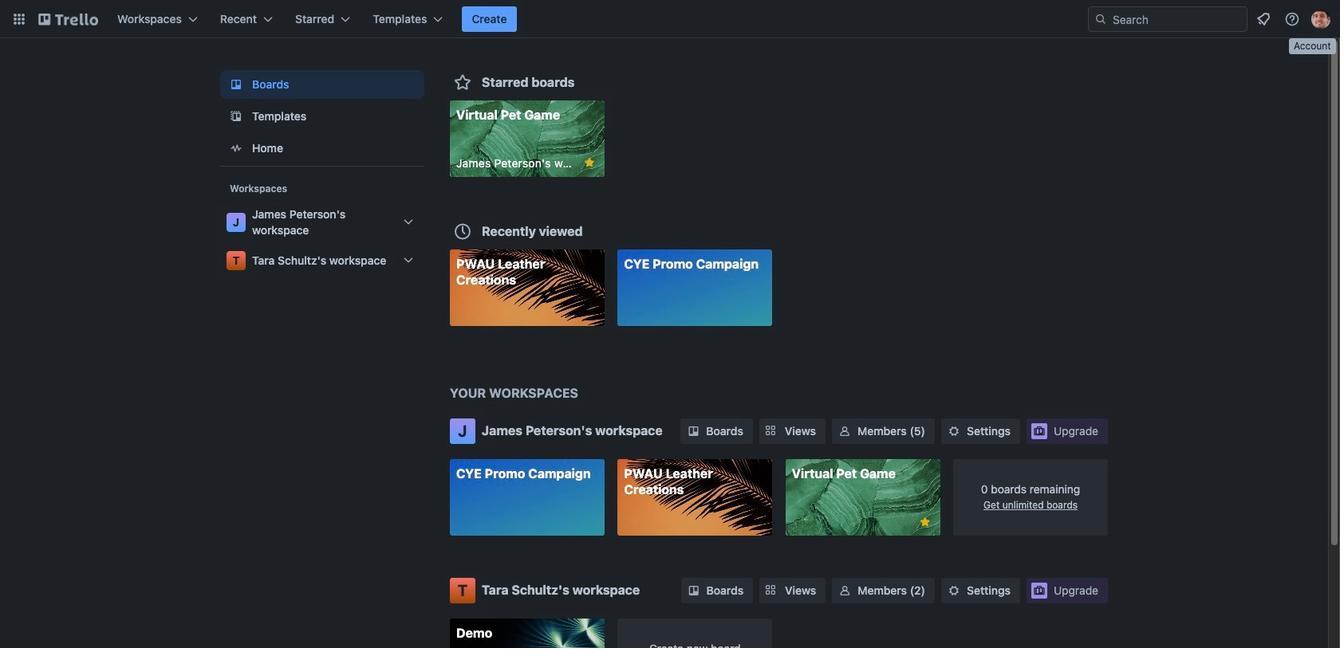 Task type: vqa. For each thing, say whether or not it's contained in the screenshot.
the leftmost first
no



Task type: locate. For each thing, give the bounding box(es) containing it.
sm image
[[837, 424, 853, 440], [686, 583, 702, 599], [837, 583, 853, 599]]

board image
[[227, 75, 246, 94]]

template board image
[[227, 107, 246, 126]]

open information menu image
[[1285, 11, 1301, 27]]

james peterson (jamespeterson93) image
[[1312, 10, 1331, 29]]

home image
[[227, 139, 246, 158]]

tooltip
[[1290, 38, 1336, 54]]

search image
[[1095, 13, 1108, 26]]

back to home image
[[38, 6, 98, 32]]

sm image
[[686, 424, 702, 440], [947, 424, 962, 440], [947, 583, 962, 599]]



Task type: describe. For each thing, give the bounding box(es) containing it.
0 notifications image
[[1255, 10, 1274, 29]]

click to unstar this board. it will be removed from your starred list. image
[[582, 156, 597, 170]]

Search field
[[1089, 6, 1248, 32]]

primary element
[[0, 0, 1341, 38]]



